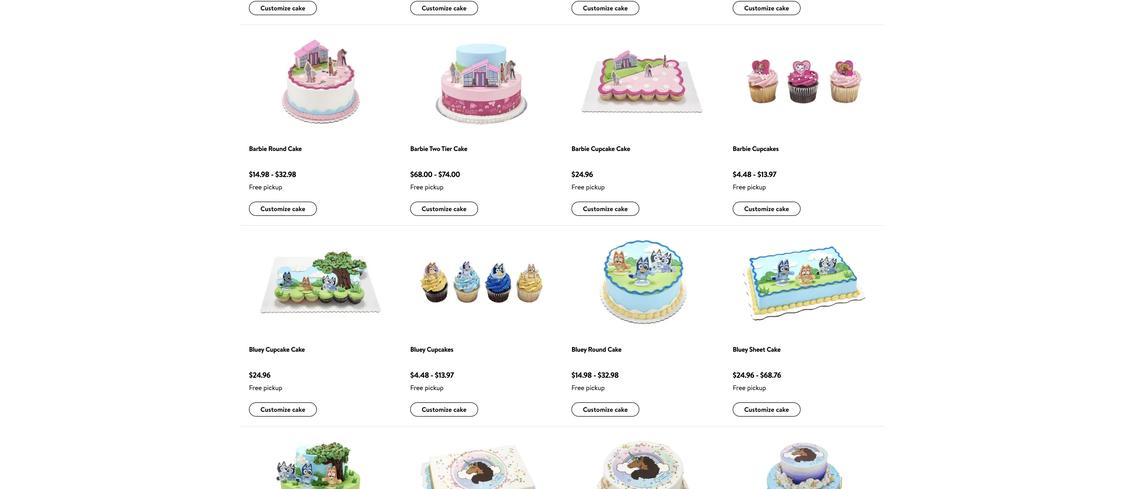 Task type: describe. For each thing, give the bounding box(es) containing it.
$24.96 element for barbie
[[572, 169, 639, 180]]

free for barbie round cake
[[249, 183, 262, 192]]

cupcake for barbie
[[591, 144, 615, 154]]

$14.98 - $32.98 element for bluey
[[572, 370, 639, 381]]

- for barbie round cake
[[271, 169, 274, 180]]

afro unicorn© sheet cake image
[[410, 437, 553, 490]]

cake for bluey round cake
[[608, 345, 622, 355]]

$68.00 - $74.00 free pickup
[[410, 169, 460, 192]]

- for barbie two tier cake
[[434, 169, 437, 180]]

$32.98 for barbie round cake
[[275, 169, 296, 180]]

two
[[429, 144, 440, 154]]

pickup for bluey cupcakes
[[425, 384, 444, 393]]

pickup for barbie cupcakes
[[747, 183, 766, 192]]

$4.48 for barbie
[[733, 169, 752, 180]]

cupcake for bluey
[[266, 345, 289, 355]]

$24.96 free pickup for barbie
[[572, 169, 605, 192]]

pickup for bluey round cake
[[586, 384, 605, 393]]

- for bluey sheet cake
[[756, 370, 759, 381]]

pickup down bluey cupcake cake at the left bottom
[[264, 384, 282, 393]]

bluey round cake image
[[572, 236, 714, 330]]

bluey cupcakes
[[410, 345, 453, 355]]

$4.48 for bluey
[[410, 370, 429, 381]]

$68.00 - $74.00 element
[[410, 169, 478, 180]]

barbie round cake image
[[249, 35, 391, 129]]

$14.98 - $32.98 free pickup for bluey
[[572, 370, 619, 393]]

bluey for $14.98 - $32.98
[[572, 345, 587, 355]]

cake for barbie cupcake cake
[[616, 144, 630, 154]]

free for barbie two tier cake
[[410, 183, 423, 192]]

bluey sheet cake
[[733, 345, 781, 355]]

$4.48 - $13.97 element for barbie cupcakes
[[733, 169, 801, 180]]

pickup for barbie round cake
[[264, 183, 282, 192]]

bluey for $24.96 - $68.76
[[733, 345, 748, 355]]

barbie for $68.00 - $74.00
[[410, 144, 428, 154]]

- for bluey cupcakes
[[431, 370, 433, 381]]

bluey two tier cake image
[[249, 437, 391, 490]]

$4.48 - $13.97 free pickup for barbie
[[733, 169, 777, 192]]

free down bluey cupcake cake at the left bottom
[[249, 384, 262, 393]]

afro unicorn© two tier cake image
[[733, 437, 875, 490]]

$4.48 - $13.97 element for bluey cupcakes
[[410, 370, 478, 381]]

free down barbie cupcake cake
[[572, 183, 584, 192]]

barbie two tier cake image
[[410, 35, 553, 129]]

tier
[[442, 144, 452, 154]]

round for bluey
[[588, 345, 606, 355]]

- for barbie cupcakes
[[753, 169, 756, 180]]

bluey for $24.96
[[249, 345, 264, 355]]

bluey for $4.48 - $13.97
[[410, 345, 425, 355]]

$24.96 for bluey cupcake cake
[[249, 370, 270, 381]]



Task type: vqa. For each thing, say whether or not it's contained in the screenshot.


Task type: locate. For each thing, give the bounding box(es) containing it.
bluey round cake
[[572, 345, 622, 355]]

$14.98 - $32.98 free pickup down barbie round cake
[[249, 169, 296, 192]]

bluey cupcake cake image
[[249, 236, 391, 331]]

- left '$74.00' at the left
[[434, 169, 437, 180]]

afro unicorn© double round cake image
[[572, 437, 714, 490]]

$4.48
[[733, 169, 752, 180], [410, 370, 429, 381]]

$4.48 - $13.97 free pickup down bluey cupcakes
[[410, 370, 454, 393]]

$4.48 - $13.97 element
[[733, 169, 801, 180], [410, 370, 478, 381]]

$24.96 - $68.76 free pickup
[[733, 370, 781, 393]]

1 horizontal spatial $24.96
[[572, 169, 593, 180]]

0 horizontal spatial $14.98 - $32.98 free pickup
[[249, 169, 296, 192]]

bluey sheet cake image
[[733, 236, 875, 331]]

$32.98 down barbie round cake
[[275, 169, 296, 180]]

$4.48 down barbie cupcakes
[[733, 169, 752, 180]]

$32.98
[[275, 169, 296, 180], [598, 370, 619, 381]]

1 horizontal spatial cupcake
[[591, 144, 615, 154]]

0 horizontal spatial $13.97
[[435, 370, 454, 381]]

bluey cupcake cake
[[249, 345, 305, 355]]

cupcakes
[[752, 144, 779, 154], [427, 345, 453, 355]]

1 horizontal spatial $4.48 - $13.97 free pickup
[[733, 169, 777, 192]]

pickup down $68.00 - $74.00 element
[[425, 183, 444, 192]]

0 vertical spatial $13.97
[[757, 169, 777, 180]]

cake
[[292, 3, 305, 13], [453, 3, 467, 13], [615, 3, 628, 13], [776, 3, 789, 13], [292, 204, 305, 214], [453, 204, 467, 214], [615, 204, 628, 214], [776, 204, 789, 214], [292, 405, 305, 415], [453, 405, 467, 415], [615, 405, 628, 415], [776, 405, 789, 415]]

1 vertical spatial round
[[588, 345, 606, 355]]

cake for bluey sheet cake
[[767, 345, 781, 355]]

0 vertical spatial $14.98
[[249, 169, 269, 180]]

barbie cupcake cake image
[[572, 35, 714, 129]]

cupcake
[[591, 144, 615, 154], [266, 345, 289, 355]]

$24.96 down bluey cupcake cake at the left bottom
[[249, 370, 270, 381]]

$4.48 - $13.97 element down bluey cupcakes
[[410, 370, 478, 381]]

1 barbie from the left
[[249, 144, 267, 154]]

$24.96 free pickup down barbie cupcake cake
[[572, 169, 605, 192]]

sheet
[[749, 345, 765, 355]]

0 vertical spatial $14.98 - $32.98 free pickup
[[249, 169, 296, 192]]

1 horizontal spatial $32.98
[[598, 370, 619, 381]]

0 vertical spatial $14.98 - $32.98 element
[[249, 169, 317, 180]]

3 bluey from the left
[[572, 345, 587, 355]]

0 horizontal spatial round
[[268, 144, 286, 154]]

0 vertical spatial round
[[268, 144, 286, 154]]

$14.98 - $32.98 free pickup for barbie
[[249, 169, 296, 192]]

0 horizontal spatial $4.48 - $13.97 free pickup
[[410, 370, 454, 393]]

cake
[[288, 144, 302, 154], [453, 144, 467, 154], [616, 144, 630, 154], [291, 345, 305, 355], [608, 345, 622, 355], [767, 345, 781, 355]]

$68.76
[[760, 370, 781, 381]]

free inside "$68.00 - $74.00 free pickup"
[[410, 183, 423, 192]]

barbie cupcake cake
[[572, 144, 630, 154]]

1 horizontal spatial $24.96 free pickup
[[572, 169, 605, 192]]

0 horizontal spatial $24.96 free pickup
[[249, 370, 282, 393]]

0 vertical spatial $4.48 - $13.97 element
[[733, 169, 801, 180]]

$13.97 down barbie cupcakes
[[757, 169, 777, 180]]

barbie cupcakes image
[[733, 35, 875, 129]]

$24.96 for barbie cupcake cake
[[572, 169, 593, 180]]

1 bluey from the left
[[249, 345, 264, 355]]

0 vertical spatial $4.48
[[733, 169, 752, 180]]

2 horizontal spatial $24.96
[[733, 370, 754, 381]]

$14.98 for bluey
[[572, 370, 592, 381]]

1 horizontal spatial $14.98
[[572, 370, 592, 381]]

$32.98 down bluey round cake
[[598, 370, 619, 381]]

0 horizontal spatial cupcake
[[266, 345, 289, 355]]

1 vertical spatial cupcake
[[266, 345, 289, 355]]

1 vertical spatial $32.98
[[598, 370, 619, 381]]

$24.96 down barbie cupcake cake
[[572, 169, 593, 180]]

$13.97 for barbie cupcakes
[[757, 169, 777, 180]]

$14.98 - $32.98 element down bluey round cake
[[572, 370, 639, 381]]

0 horizontal spatial $14.98 - $32.98 element
[[249, 169, 317, 180]]

2 barbie from the left
[[410, 144, 428, 154]]

1 horizontal spatial $4.48 - $13.97 element
[[733, 169, 801, 180]]

$13.97
[[757, 169, 777, 180], [435, 370, 454, 381]]

$24.96 inside $24.96 - $68.76 free pickup
[[733, 370, 754, 381]]

0 vertical spatial cupcake
[[591, 144, 615, 154]]

pickup inside $24.96 - $68.76 free pickup
[[747, 384, 766, 393]]

barbie two tier cake
[[410, 144, 467, 154]]

free down $68.00 at the left top of page
[[410, 183, 423, 192]]

0 horizontal spatial $32.98
[[275, 169, 296, 180]]

bluey cupcakes image
[[410, 236, 553, 331]]

4 bluey from the left
[[733, 345, 748, 355]]

barbie
[[249, 144, 267, 154], [410, 144, 428, 154], [572, 144, 589, 154], [733, 144, 751, 154]]

- inside "$68.00 - $74.00 free pickup"
[[434, 169, 437, 180]]

free for bluey sheet cake
[[733, 384, 746, 393]]

1 vertical spatial $14.98 - $32.98 element
[[572, 370, 639, 381]]

$24.96 free pickup for bluey
[[249, 370, 282, 393]]

pickup
[[264, 183, 282, 192], [425, 183, 444, 192], [586, 183, 605, 192], [747, 183, 766, 192], [264, 384, 282, 393], [425, 384, 444, 393], [586, 384, 605, 393], [747, 384, 766, 393]]

pickup down bluey cupcakes
[[425, 384, 444, 393]]

$24.96 - $68.76 element
[[733, 370, 801, 381]]

barbie cupcakes
[[733, 144, 779, 154]]

free down bluey round cake
[[572, 384, 584, 393]]

0 horizontal spatial $24.96
[[249, 370, 270, 381]]

free for bluey cupcakes
[[410, 384, 423, 393]]

1 horizontal spatial $24.96 element
[[572, 169, 639, 180]]

4 barbie from the left
[[733, 144, 751, 154]]

- down barbie round cake
[[271, 169, 274, 180]]

barbie round cake
[[249, 144, 302, 154]]

$13.97 for bluey cupcakes
[[435, 370, 454, 381]]

1 vertical spatial $4.48 - $13.97 free pickup
[[410, 370, 454, 393]]

0 horizontal spatial $4.48
[[410, 370, 429, 381]]

pickup down barbie round cake
[[264, 183, 282, 192]]

bluey
[[249, 345, 264, 355], [410, 345, 425, 355], [572, 345, 587, 355], [733, 345, 748, 355]]

$14.98 - $32.98 free pickup
[[249, 169, 296, 192], [572, 370, 619, 393]]

free for bluey round cake
[[572, 384, 584, 393]]

1 horizontal spatial round
[[588, 345, 606, 355]]

$14.98
[[249, 169, 269, 180], [572, 370, 592, 381]]

customize
[[260, 3, 291, 13], [422, 3, 452, 13], [583, 3, 613, 13], [744, 3, 774, 13], [260, 204, 291, 214], [422, 204, 452, 214], [583, 204, 613, 214], [744, 204, 774, 214], [260, 405, 291, 415], [422, 405, 452, 415], [583, 405, 613, 415], [744, 405, 774, 415]]

round for barbie
[[268, 144, 286, 154]]

0 vertical spatial $24.96 free pickup
[[572, 169, 605, 192]]

$14.98 for barbie
[[249, 169, 269, 180]]

$14.98 - $32.98 element
[[249, 169, 317, 180], [572, 370, 639, 381]]

$14.98 - $32.98 element for barbie
[[249, 169, 317, 180]]

free down $24.96 - $68.76 element
[[733, 384, 746, 393]]

cake for bluey cupcake cake
[[291, 345, 305, 355]]

1 horizontal spatial $14.98 - $32.98 free pickup
[[572, 370, 619, 393]]

customize cake
[[260, 3, 305, 13], [422, 3, 467, 13], [583, 3, 628, 13], [744, 3, 789, 13], [260, 204, 305, 214], [422, 204, 467, 214], [583, 204, 628, 214], [744, 204, 789, 214], [260, 405, 305, 415], [422, 405, 467, 415], [583, 405, 628, 415], [744, 405, 789, 415]]

cupcakes for bluey cupcakes
[[427, 345, 453, 355]]

0 horizontal spatial $14.98
[[249, 169, 269, 180]]

1 vertical spatial $4.48
[[410, 370, 429, 381]]

1 vertical spatial $14.98
[[572, 370, 592, 381]]

0 vertical spatial $4.48 - $13.97 free pickup
[[733, 169, 777, 192]]

free down bluey cupcakes
[[410, 384, 423, 393]]

- for bluey round cake
[[593, 370, 596, 381]]

round
[[268, 144, 286, 154], [588, 345, 606, 355]]

1 horizontal spatial $13.97
[[757, 169, 777, 180]]

pickup inside "$68.00 - $74.00 free pickup"
[[425, 183, 444, 192]]

1 vertical spatial cupcakes
[[427, 345, 453, 355]]

cupcakes for barbie cupcakes
[[752, 144, 779, 154]]

$13.97 down bluey cupcakes
[[435, 370, 454, 381]]

$14.98 - $32.98 free pickup down bluey round cake
[[572, 370, 619, 393]]

1 vertical spatial $4.48 - $13.97 element
[[410, 370, 478, 381]]

$4.48 - $13.97 element down barbie cupcakes
[[733, 169, 801, 180]]

barbie for $14.98 - $32.98
[[249, 144, 267, 154]]

$14.98 - $32.98 element down barbie round cake
[[249, 169, 317, 180]]

$4.48 - $13.97 free pickup
[[733, 169, 777, 192], [410, 370, 454, 393]]

1 horizontal spatial $4.48
[[733, 169, 752, 180]]

cake for barbie round cake
[[288, 144, 302, 154]]

$4.48 down bluey cupcakes
[[410, 370, 429, 381]]

0 vertical spatial $24.96 element
[[572, 169, 639, 180]]

$4.48 - $13.97 free pickup for bluey
[[410, 370, 454, 393]]

-
[[271, 169, 274, 180], [434, 169, 437, 180], [753, 169, 756, 180], [431, 370, 433, 381], [593, 370, 596, 381], [756, 370, 759, 381]]

$24.96 free pickup down bluey cupcake cake at the left bottom
[[249, 370, 282, 393]]

0 horizontal spatial $24.96 element
[[249, 370, 317, 381]]

barbie for $4.48 - $13.97
[[733, 144, 751, 154]]

1 horizontal spatial cupcakes
[[752, 144, 779, 154]]

3 barbie from the left
[[572, 144, 589, 154]]

$4.48 - $13.97 free pickup down barbie cupcakes
[[733, 169, 777, 192]]

$14.98 down bluey round cake
[[572, 370, 592, 381]]

barbie for $24.96
[[572, 144, 589, 154]]

1 vertical spatial $24.96 free pickup
[[249, 370, 282, 393]]

pickup down barbie cupcake cake
[[586, 183, 605, 192]]

$24.96 element down barbie cupcake cake
[[572, 169, 639, 180]]

1 horizontal spatial $14.98 - $32.98 element
[[572, 370, 639, 381]]

$24.96 free pickup
[[572, 169, 605, 192], [249, 370, 282, 393]]

pickup down barbie cupcakes
[[747, 183, 766, 192]]

$24.96 for bluey sheet cake
[[733, 370, 754, 381]]

0 vertical spatial $32.98
[[275, 169, 296, 180]]

$14.98 down barbie round cake
[[249, 169, 269, 180]]

pickup down bluey round cake
[[586, 384, 605, 393]]

pickup for bluey sheet cake
[[747, 384, 766, 393]]

1 vertical spatial $24.96 element
[[249, 370, 317, 381]]

free
[[249, 183, 262, 192], [410, 183, 423, 192], [572, 183, 584, 192], [733, 183, 746, 192], [249, 384, 262, 393], [410, 384, 423, 393], [572, 384, 584, 393], [733, 384, 746, 393]]

- left $68.76
[[756, 370, 759, 381]]

- down bluey cupcakes
[[431, 370, 433, 381]]

1 vertical spatial $13.97
[[435, 370, 454, 381]]

1 vertical spatial $14.98 - $32.98 free pickup
[[572, 370, 619, 393]]

free inside $24.96 - $68.76 free pickup
[[733, 384, 746, 393]]

$68.00
[[410, 169, 432, 180]]

$32.98 for bluey round cake
[[598, 370, 619, 381]]

$74.00
[[438, 169, 460, 180]]

- inside $24.96 - $68.76 free pickup
[[756, 370, 759, 381]]

free for barbie cupcakes
[[733, 183, 746, 192]]

- down barbie cupcakes
[[753, 169, 756, 180]]

0 horizontal spatial cupcakes
[[427, 345, 453, 355]]

$24.96 element
[[572, 169, 639, 180], [249, 370, 317, 381]]

$24.96 element down bluey cupcake cake at the left bottom
[[249, 370, 317, 381]]

0 horizontal spatial $4.48 - $13.97 element
[[410, 370, 478, 381]]

- down bluey round cake
[[593, 370, 596, 381]]

free down barbie round cake
[[249, 183, 262, 192]]

$24.96
[[572, 169, 593, 180], [249, 370, 270, 381], [733, 370, 754, 381]]

free down barbie cupcakes
[[733, 183, 746, 192]]

0 vertical spatial cupcakes
[[752, 144, 779, 154]]

pickup for barbie two tier cake
[[425, 183, 444, 192]]

$24.96 element for bluey
[[249, 370, 317, 381]]

$24.96 left $68.76
[[733, 370, 754, 381]]

pickup down $24.96 - $68.76 element
[[747, 384, 766, 393]]

2 bluey from the left
[[410, 345, 425, 355]]



